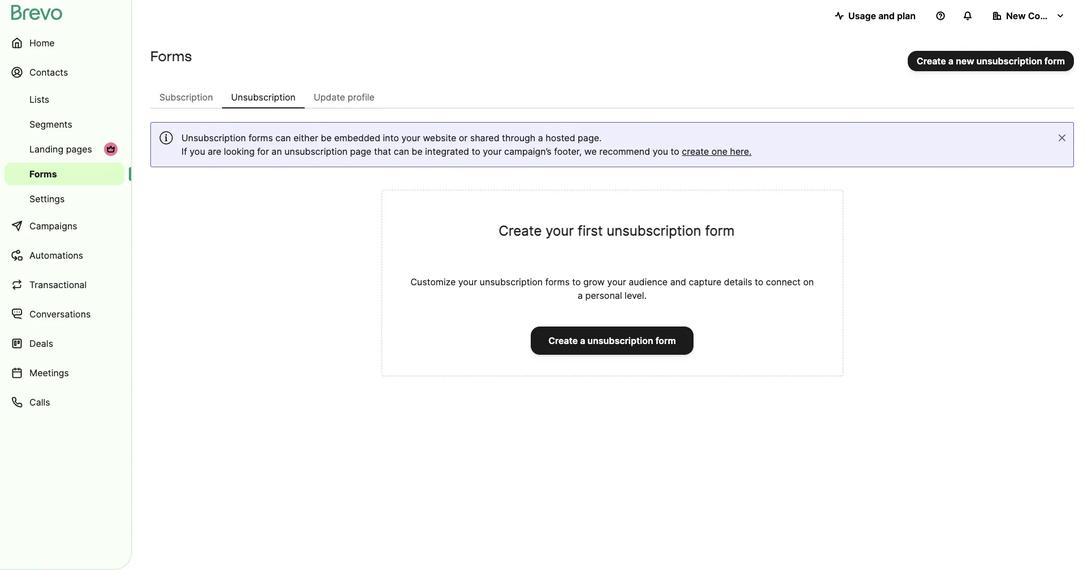 Task type: describe. For each thing, give the bounding box(es) containing it.
forms inside customize your unsubscription forms to grow your audience and capture details to connect on a personal level.
[[546, 277, 570, 288]]

and inside customize your unsubscription forms to grow your audience and capture details to connect on a personal level.
[[671, 277, 687, 288]]

landing pages link
[[5, 138, 124, 161]]

transactional link
[[5, 271, 124, 299]]

into
[[383, 132, 399, 144]]

form for create your first unsubscription form
[[705, 223, 735, 239]]

customize
[[411, 277, 456, 288]]

to down shared
[[472, 146, 481, 157]]

that
[[374, 146, 391, 157]]

form for create a new unsubscription form
[[1045, 55, 1066, 67]]

website
[[423, 132, 457, 144]]

create
[[682, 146, 709, 157]]

embedded
[[334, 132, 381, 144]]

settings link
[[5, 188, 124, 210]]

automations link
[[5, 242, 124, 269]]

details
[[724, 277, 753, 288]]

create a unsubscription form link
[[531, 327, 694, 355]]

update
[[314, 92, 345, 103]]

update profile
[[314, 92, 375, 103]]

forms link
[[5, 163, 124, 186]]

segments link
[[5, 113, 124, 136]]

deals
[[29, 338, 53, 350]]

create one here. link
[[682, 146, 752, 157]]

create your first unsubscription form
[[499, 223, 735, 239]]

to left create
[[671, 146, 680, 157]]

1 horizontal spatial be
[[412, 146, 423, 157]]

create a new unsubscription form link
[[908, 51, 1075, 71]]

calls
[[29, 397, 50, 408]]

forms inside forms link
[[29, 169, 57, 180]]

new
[[1007, 10, 1026, 21]]

footer,
[[554, 146, 582, 157]]

for
[[257, 146, 269, 157]]

2 you from the left
[[653, 146, 669, 157]]

2 vertical spatial form
[[656, 335, 676, 347]]

home link
[[5, 29, 124, 57]]

company
[[1029, 10, 1070, 21]]

usage
[[849, 10, 877, 21]]

your left first
[[546, 223, 574, 239]]

lists link
[[5, 88, 124, 111]]

contacts link
[[5, 59, 124, 86]]

capture
[[689, 277, 722, 288]]

usage and plan button
[[826, 5, 925, 27]]

landing
[[29, 144, 63, 155]]

subscription
[[159, 92, 213, 103]]

forms inside the unsubscription forms can either be embedded into your website or shared through a hosted page. if you are looking for an unsubscription page that can be integrated to your campaign's footer, we recommend you to create one here.
[[249, 132, 273, 144]]

campaign's
[[505, 146, 552, 157]]

0 vertical spatial forms
[[150, 48, 192, 64]]

settings
[[29, 193, 65, 205]]

plan
[[897, 10, 916, 21]]

to left "grow"
[[573, 277, 581, 288]]

subscription link
[[150, 86, 222, 109]]

create for create your first unsubscription form
[[499, 223, 542, 239]]

create a new unsubscription form
[[917, 55, 1066, 67]]

are
[[208, 146, 221, 157]]

level.
[[625, 290, 647, 301]]

personal
[[586, 290, 622, 301]]

customize your unsubscription forms to grow your audience and capture details to connect on a personal level.
[[411, 277, 814, 301]]

a inside the unsubscription forms can either be embedded into your website or shared through a hosted page. if you are looking for an unsubscription page that can be integrated to your campaign's footer, we recommend you to create one here.
[[538, 132, 543, 144]]

unsubscription inside the unsubscription forms can either be embedded into your website or shared through a hosted page. if you are looking for an unsubscription page that can be integrated to your campaign's footer, we recommend you to create one here.
[[285, 146, 348, 157]]

an
[[272, 146, 282, 157]]

conversations link
[[5, 301, 124, 328]]

calls link
[[5, 389, 124, 416]]

through
[[502, 132, 536, 144]]

either
[[294, 132, 318, 144]]

first
[[578, 223, 603, 239]]

or
[[459, 132, 468, 144]]

unsubscription forms can either be embedded into your website or shared through a hosted page. if you are looking for an unsubscription page that can be integrated to your campaign's footer, we recommend you to create one here.
[[182, 132, 752, 157]]



Task type: locate. For each thing, give the bounding box(es) containing it.
looking
[[224, 146, 255, 157]]

here.
[[730, 146, 752, 157]]

on
[[804, 277, 814, 288]]

be
[[321, 132, 332, 144], [412, 146, 423, 157]]

0 horizontal spatial and
[[671, 277, 687, 288]]

meetings
[[29, 368, 69, 379]]

integrated
[[425, 146, 469, 157]]

0 horizontal spatial can
[[276, 132, 291, 144]]

meetings link
[[5, 360, 124, 387]]

lists
[[29, 94, 49, 105]]

new
[[956, 55, 975, 67]]

1 horizontal spatial forms
[[546, 277, 570, 288]]

can down into
[[394, 146, 409, 157]]

usage and plan
[[849, 10, 916, 21]]

1 horizontal spatial forms
[[150, 48, 192, 64]]

unsubscription inside the unsubscription forms can either be embedded into your website or shared through a hosted page. if you are looking for an unsubscription page that can be integrated to your campaign's footer, we recommend you to create one here.
[[182, 132, 246, 144]]

campaigns
[[29, 221, 77, 232]]

2 horizontal spatial create
[[917, 55, 947, 67]]

1 vertical spatial be
[[412, 146, 423, 157]]

left___rvooi image
[[106, 145, 115, 154]]

0 horizontal spatial be
[[321, 132, 332, 144]]

create for create a unsubscription form
[[549, 335, 578, 347]]

recommend
[[600, 146, 650, 157]]

1 horizontal spatial you
[[653, 146, 669, 157]]

be left integrated
[[412, 146, 423, 157]]

unsubscription for unsubscription forms can either be embedded into your website or shared through a hosted page. if you are looking for an unsubscription page that can be integrated to your campaign's footer, we recommend you to create one here.
[[182, 132, 246, 144]]

a
[[949, 55, 954, 67], [538, 132, 543, 144], [578, 290, 583, 301], [580, 335, 586, 347]]

your down shared
[[483, 146, 502, 157]]

0 vertical spatial can
[[276, 132, 291, 144]]

your right the customize
[[458, 277, 477, 288]]

shared
[[470, 132, 500, 144]]

home
[[29, 37, 55, 49]]

0 horizontal spatial forms
[[29, 169, 57, 180]]

can up an
[[276, 132, 291, 144]]

1 vertical spatial and
[[671, 277, 687, 288]]

forms left "grow"
[[546, 277, 570, 288]]

contacts
[[29, 67, 68, 78]]

unsubscription inside customize your unsubscription forms to grow your audience and capture details to connect on a personal level.
[[480, 277, 543, 288]]

can
[[276, 132, 291, 144], [394, 146, 409, 157]]

0 horizontal spatial forms
[[249, 132, 273, 144]]

1 horizontal spatial create
[[549, 335, 578, 347]]

1 vertical spatial unsubscription
[[182, 132, 246, 144]]

0 horizontal spatial you
[[190, 146, 205, 157]]

unsubscription for unsubscription
[[231, 92, 296, 103]]

profile
[[348, 92, 375, 103]]

you
[[190, 146, 205, 157], [653, 146, 669, 157]]

1 horizontal spatial form
[[705, 223, 735, 239]]

audience
[[629, 277, 668, 288]]

to right "details"
[[755, 277, 764, 288]]

1 vertical spatial can
[[394, 146, 409, 157]]

you right if
[[190, 146, 205, 157]]

hosted
[[546, 132, 576, 144]]

and left 'plan'
[[879, 10, 895, 21]]

2 horizontal spatial form
[[1045, 55, 1066, 67]]

new company
[[1007, 10, 1070, 21]]

new company button
[[984, 5, 1075, 27]]

forms down landing on the top of page
[[29, 169, 57, 180]]

unsubscription up for
[[231, 92, 296, 103]]

and left capture
[[671, 277, 687, 288]]

2 vertical spatial create
[[549, 335, 578, 347]]

conversations
[[29, 309, 91, 320]]

we
[[585, 146, 597, 157]]

0 vertical spatial be
[[321, 132, 332, 144]]

pages
[[66, 144, 92, 155]]

landing pages
[[29, 144, 92, 155]]

be right either
[[321, 132, 332, 144]]

1 vertical spatial form
[[705, 223, 735, 239]]

a inside customize your unsubscription forms to grow your audience and capture details to connect on a personal level.
[[578, 290, 583, 301]]

1 vertical spatial forms
[[546, 277, 570, 288]]

1 vertical spatial create
[[499, 223, 542, 239]]

unsubscription up are
[[182, 132, 246, 144]]

0 vertical spatial form
[[1045, 55, 1066, 67]]

deals link
[[5, 330, 124, 357]]

connect
[[766, 277, 801, 288]]

unsubscription
[[231, 92, 296, 103], [182, 132, 246, 144]]

1 horizontal spatial can
[[394, 146, 409, 157]]

and
[[879, 10, 895, 21], [671, 277, 687, 288]]

your
[[402, 132, 421, 144], [483, 146, 502, 157], [546, 223, 574, 239], [458, 277, 477, 288], [608, 277, 626, 288]]

you left create
[[653, 146, 669, 157]]

0 vertical spatial create
[[917, 55, 947, 67]]

grow
[[584, 277, 605, 288]]

and inside button
[[879, 10, 895, 21]]

1 vertical spatial forms
[[29, 169, 57, 180]]

transactional
[[29, 279, 87, 291]]

1 you from the left
[[190, 146, 205, 157]]

segments
[[29, 119, 72, 130]]

page.
[[578, 132, 602, 144]]

unsubscription link
[[222, 86, 305, 109]]

page
[[350, 146, 372, 157]]

create for create a new unsubscription form
[[917, 55, 947, 67]]

if
[[182, 146, 187, 157]]

create
[[917, 55, 947, 67], [499, 223, 542, 239], [549, 335, 578, 347]]

to
[[472, 146, 481, 157], [671, 146, 680, 157], [573, 277, 581, 288], [755, 277, 764, 288]]

one
[[712, 146, 728, 157]]

0 vertical spatial and
[[879, 10, 895, 21]]

0 horizontal spatial create
[[499, 223, 542, 239]]

forms
[[150, 48, 192, 64], [29, 169, 57, 180]]

update profile link
[[305, 86, 384, 109]]

0 vertical spatial unsubscription
[[231, 92, 296, 103]]

form
[[1045, 55, 1066, 67], [705, 223, 735, 239], [656, 335, 676, 347]]

forms up for
[[249, 132, 273, 144]]

automations
[[29, 250, 83, 261]]

create a unsubscription form
[[549, 335, 676, 347]]

forms up subscription link
[[150, 48, 192, 64]]

0 horizontal spatial form
[[656, 335, 676, 347]]

forms
[[249, 132, 273, 144], [546, 277, 570, 288]]

your up personal on the right
[[608, 277, 626, 288]]

campaigns link
[[5, 213, 124, 240]]

your right into
[[402, 132, 421, 144]]

0 vertical spatial forms
[[249, 132, 273, 144]]

1 horizontal spatial and
[[879, 10, 895, 21]]

unsubscription
[[977, 55, 1043, 67], [285, 146, 348, 157], [607, 223, 702, 239], [480, 277, 543, 288], [588, 335, 654, 347]]



Task type: vqa. For each thing, say whether or not it's contained in the screenshot.
bottom "Be"
yes



